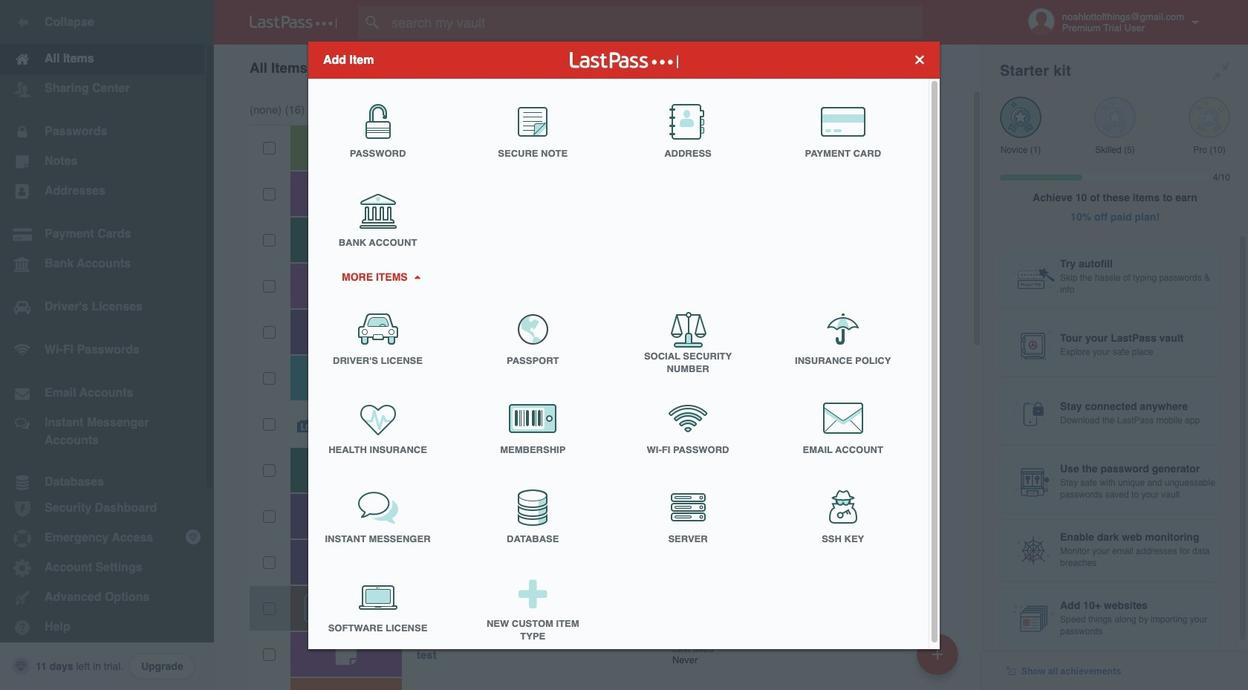 Task type: vqa. For each thing, say whether or not it's contained in the screenshot.
Main navigation navigation
yes



Task type: locate. For each thing, give the bounding box(es) containing it.
search my vault text field
[[358, 6, 952, 39]]

dialog
[[308, 41, 940, 653]]

new item navigation
[[912, 629, 967, 690]]

new item image
[[932, 649, 943, 659]]

Search search field
[[358, 6, 952, 39]]

lastpass image
[[250, 16, 337, 29]]

vault options navigation
[[214, 45, 982, 89]]



Task type: describe. For each thing, give the bounding box(es) containing it.
caret right image
[[412, 275, 422, 279]]

main navigation navigation
[[0, 0, 214, 690]]



